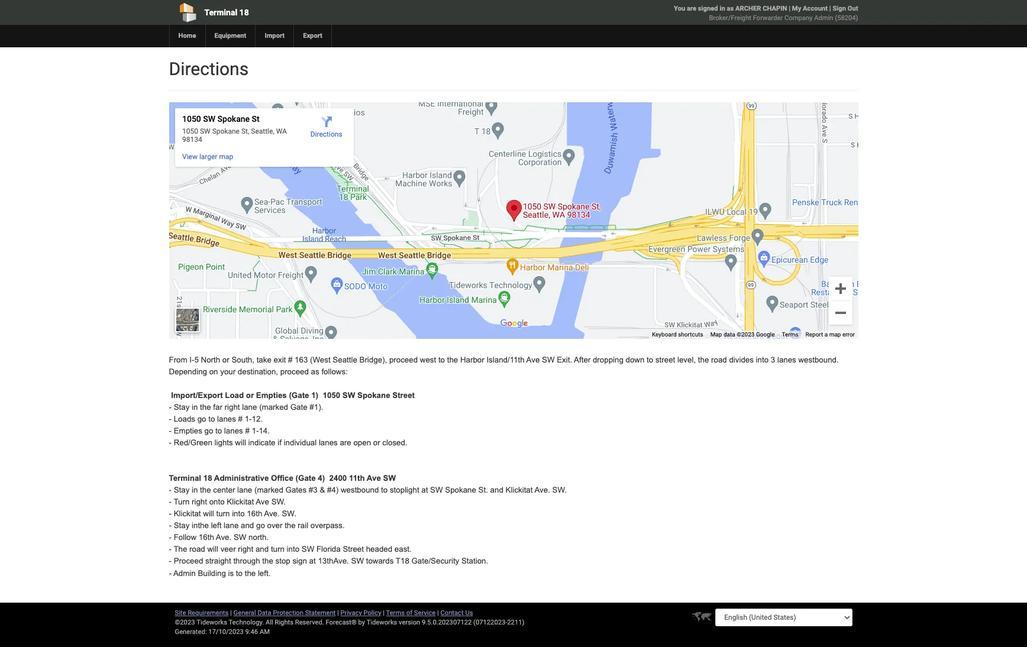 Task type: vqa. For each thing, say whether or not it's contained in the screenshot.
will
yes



Task type: locate. For each thing, give the bounding box(es) containing it.
in inside import/export load or empties (gate 1)  1050 sw spokane street - stay in the far right lane (marked gate #1). - loads go to lanes # 1-12. - empties go to lanes # 1-14. - red/green lights will indicate if individual lanes are open or closed.
[[192, 403, 198, 412]]

0 horizontal spatial ave.
[[216, 533, 232, 542]]

right inside import/export load or empties (gate 1)  1050 sw spokane street - stay in the far right lane (marked gate #1). - loads go to lanes # 1-12. - empties go to lanes # 1-14. - red/green lights will indicate if individual lanes are open or closed.
[[225, 403, 240, 412]]

(gate inside terminal 18 administrative office (gate 4)  2400 11th ave sw - stay in the center lane (marked gates #3 & #4) westbound to stoplight at sw spokane st. and klickitat ave. sw. - turn right onto klickitat ave sw. - klickitat will turn into 16th ave. sw. - stay inthe left lane and go over the rail overpass. - follow 16th ave. sw north. - the road will veer right and turn into sw florida street headed east. - proceed straight through the stop sign at 13thave. sw towards t18 gate/security station. - admin building is to the left.
[[296, 474, 316, 483]]

lanes right "3"
[[778, 356, 796, 365]]

terminal up turn
[[169, 474, 201, 483]]

terminal up equipment
[[204, 8, 237, 17]]

(gate for #3
[[296, 474, 316, 483]]

0 vertical spatial admin
[[814, 14, 834, 22]]

1 vertical spatial ave.
[[264, 510, 280, 519]]

spokane down bridge),
[[357, 391, 390, 400]]

11 - from the top
[[169, 557, 172, 566]]

road up proceed
[[189, 545, 205, 554]]

1 horizontal spatial street
[[393, 391, 415, 400]]

-
[[169, 403, 172, 412], [169, 415, 172, 424], [169, 427, 172, 436], [169, 439, 172, 448], [169, 486, 172, 495], [169, 498, 172, 507], [169, 510, 172, 519], [169, 522, 172, 531], [169, 533, 172, 542], [169, 545, 172, 554], [169, 557, 172, 566], [169, 569, 172, 578]]

| up the forecast®
[[337, 610, 339, 617]]

admin down proceed
[[173, 569, 196, 578]]

1 horizontal spatial ave
[[367, 474, 381, 483]]

into down center
[[232, 510, 245, 519]]

2 horizontal spatial ave.
[[535, 486, 550, 495]]

are left open on the left of page
[[340, 439, 351, 448]]

1- down 12.
[[252, 427, 259, 436]]

0 horizontal spatial proceed
[[280, 368, 309, 376]]

proceed down 163
[[280, 368, 309, 376]]

in down import/export
[[192, 403, 198, 412]]

follow
[[174, 533, 197, 542]]

1 vertical spatial at
[[309, 557, 316, 566]]

spokane left st. at the left bottom of the page
[[445, 486, 476, 495]]

in for import/export load or empties (gate 1)  1050 sw spokane street - stay in the far right lane (marked gate #1). - loads go to lanes # 1-12. - empties go to lanes # 1-14. - red/green lights will indicate if individual lanes are open or closed.
[[192, 403, 198, 412]]

general
[[234, 610, 256, 617]]

2 vertical spatial klickitat
[[174, 510, 201, 519]]

2 horizontal spatial or
[[373, 439, 380, 448]]

(marked inside import/export load or empties (gate 1)  1050 sw spokane street - stay in the far right lane (marked gate #1). - loads go to lanes # 1-12. - empties go to lanes # 1-14. - red/green lights will indicate if individual lanes are open or closed.
[[259, 403, 288, 412]]

i-
[[190, 356, 194, 365]]

1 vertical spatial and
[[241, 522, 254, 531]]

9.5.0.202307122
[[422, 619, 472, 627]]

1 horizontal spatial at
[[422, 486, 428, 495]]

at right stoplight
[[422, 486, 428, 495]]

forwarder
[[753, 14, 783, 22]]

as up broker/freight
[[727, 5, 734, 12]]

2 vertical spatial and
[[256, 545, 269, 554]]

or up your
[[222, 356, 229, 365]]

the left far
[[200, 403, 211, 412]]

1 horizontal spatial as
[[727, 5, 734, 12]]

0 horizontal spatial as
[[311, 368, 319, 376]]

0 vertical spatial as
[[727, 5, 734, 12]]

0 horizontal spatial turn
[[216, 510, 230, 519]]

your
[[220, 368, 236, 376]]

1 horizontal spatial proceed
[[389, 356, 418, 365]]

as down (west
[[311, 368, 319, 376]]

2 stay from the top
[[174, 486, 190, 495]]

stay up the follow
[[174, 522, 190, 531]]

proceed
[[389, 356, 418, 365], [280, 368, 309, 376]]

2 horizontal spatial ave
[[526, 356, 540, 365]]

0 vertical spatial 16th
[[247, 510, 262, 519]]

0 vertical spatial 18
[[239, 8, 249, 17]]

(marked up 12.
[[259, 403, 288, 412]]

will up the straight
[[207, 545, 218, 554]]

1 horizontal spatial or
[[246, 391, 254, 400]]

1 vertical spatial admin
[[173, 569, 196, 578]]

1 vertical spatial stay
[[174, 486, 190, 495]]

sw left exit.
[[542, 356, 555, 365]]

18 inside terminal 18 administrative office (gate 4)  2400 11th ave sw - stay in the center lane (marked gates #3 & #4) westbound to stoplight at sw spokane st. and klickitat ave. sw. - turn right onto klickitat ave sw. - klickitat will turn into 16th ave. sw. - stay inthe left lane and go over the rail overpass. - follow 16th ave. sw north. - the road will veer right and turn into sw florida street headed east. - proceed straight through the stop sign at 13thave. sw towards t18 gate/security station. - admin building is to the left.
[[203, 474, 212, 483]]

road left divides
[[711, 356, 727, 365]]

18 up equipment
[[239, 8, 249, 17]]

1 vertical spatial #
[[238, 415, 243, 424]]

(07122023-
[[474, 619, 507, 627]]

0 vertical spatial and
[[490, 486, 504, 495]]

1-
[[245, 415, 252, 424], [252, 427, 259, 436]]

lane down 'administrative'
[[237, 486, 252, 495]]

turn up stop
[[271, 545, 285, 554]]

12.
[[252, 415, 263, 424]]

0 vertical spatial right
[[225, 403, 240, 412]]

1 vertical spatial sw.
[[271, 498, 286, 507]]

to down far
[[208, 415, 215, 424]]

10 - from the top
[[169, 545, 172, 554]]

1 vertical spatial are
[[340, 439, 351, 448]]

6 - from the top
[[169, 498, 172, 507]]

# right exit
[[288, 356, 293, 365]]

2 vertical spatial into
[[287, 545, 300, 554]]

1 vertical spatial road
[[189, 545, 205, 554]]

1- up indicate
[[245, 415, 252, 424]]

1 vertical spatial in
[[192, 403, 198, 412]]

on
[[209, 368, 218, 376]]

0 vertical spatial stay
[[174, 403, 190, 412]]

0 vertical spatial (marked
[[259, 403, 288, 412]]

lights
[[215, 439, 233, 448]]

0 horizontal spatial street
[[343, 545, 364, 554]]

stay up loads
[[174, 403, 190, 412]]

in
[[720, 5, 725, 12], [192, 403, 198, 412], [192, 486, 198, 495]]

2 horizontal spatial #
[[288, 356, 293, 365]]

16th down inthe
[[199, 533, 214, 542]]

1 horizontal spatial klickitat
[[227, 498, 254, 507]]

1 vertical spatial go
[[204, 427, 213, 436]]

west
[[420, 356, 436, 365]]

#3
[[309, 486, 318, 495]]

(marked down office
[[254, 486, 283, 495]]

go up north.
[[256, 522, 265, 531]]

and
[[490, 486, 504, 495], [241, 522, 254, 531], [256, 545, 269, 554]]

terminal 18 administrative office (gate 4)  2400 11th ave sw - stay in the center lane (marked gates #3 & #4) westbound to stoplight at sw spokane st. and klickitat ave. sw. - turn right onto klickitat ave sw. - klickitat will turn into 16th ave. sw. - stay inthe left lane and go over the rail overpass. - follow 16th ave. sw north. - the road will veer right and turn into sw florida street headed east. - proceed straight through the stop sign at 13thave. sw towards t18 gate/security station. - admin building is to the left.
[[169, 474, 567, 578]]

0 vertical spatial road
[[711, 356, 727, 365]]

take
[[257, 356, 272, 365]]

to up lights
[[215, 427, 222, 436]]

1 horizontal spatial road
[[711, 356, 727, 365]]

towards
[[366, 557, 394, 566]]

ave up over
[[256, 498, 269, 507]]

admin inside terminal 18 administrative office (gate 4)  2400 11th ave sw - stay in the center lane (marked gates #3 & #4) westbound to stoplight at sw spokane st. and klickitat ave. sw. - turn right onto klickitat ave sw. - klickitat will turn into 16th ave. sw. - stay inthe left lane and go over the rail overpass. - follow 16th ave. sw north. - the road will veer right and turn into sw florida street headed east. - proceed straight through the stop sign at 13thave. sw towards t18 gate/security station. - admin building is to the left.
[[173, 569, 196, 578]]

lane
[[242, 403, 257, 412], [237, 486, 252, 495], [224, 522, 239, 531]]

(gate inside import/export load or empties (gate 1)  1050 sw spokane street - stay in the far right lane (marked gate #1). - loads go to lanes # 1-12. - empties go to lanes # 1-14. - red/green lights will indicate if individual lanes are open or closed.
[[289, 391, 309, 400]]

policy
[[364, 610, 381, 617]]

lane right left
[[224, 522, 239, 531]]

go up 'red/green'
[[204, 427, 213, 436]]

lanes
[[778, 356, 796, 365], [217, 415, 236, 424], [224, 427, 243, 436], [319, 439, 338, 448]]

lanes inside from i-5 north or south, take exit # 163 (west seattle bridge), proceed west to the harbor island/11th ave sw exit. after dropping down to street level, the road divides into 3 lanes westbound. depending on your destination, proceed as follows:
[[778, 356, 796, 365]]

1 horizontal spatial 18
[[239, 8, 249, 17]]

0 horizontal spatial 16th
[[199, 533, 214, 542]]

0 horizontal spatial are
[[340, 439, 351, 448]]

0 vertical spatial terminal
[[204, 8, 237, 17]]

technology.
[[229, 619, 264, 627]]

11th
[[349, 474, 365, 483]]

street up 13thave. on the left bottom
[[343, 545, 364, 554]]

3 stay from the top
[[174, 522, 190, 531]]

0 vertical spatial (gate
[[289, 391, 309, 400]]

0 horizontal spatial 18
[[203, 474, 212, 483]]

stay for terminal
[[174, 486, 190, 495]]

in inside terminal 18 administrative office (gate 4)  2400 11th ave sw - stay in the center lane (marked gates #3 & #4) westbound to stoplight at sw spokane st. and klickitat ave. sw. - turn right onto klickitat ave sw. - klickitat will turn into 16th ave. sw. - stay inthe left lane and go over the rail overpass. - follow 16th ave. sw north. - the road will veer right and turn into sw florida street headed east. - proceed straight through the stop sign at 13thave. sw towards t18 gate/security station. - admin building is to the left.
[[192, 486, 198, 495]]

down
[[626, 356, 645, 365]]

and down north.
[[256, 545, 269, 554]]

# left 14.
[[245, 427, 250, 436]]

(gate up the #3
[[296, 474, 316, 483]]

empties down destination,
[[256, 391, 287, 400]]

1 vertical spatial terminal
[[169, 474, 201, 483]]

ave right "11th"
[[367, 474, 381, 483]]

turn down the onto
[[216, 510, 230, 519]]

at right sign
[[309, 557, 316, 566]]

overpass.
[[311, 522, 345, 531]]

#4)
[[327, 486, 339, 495]]

0 horizontal spatial road
[[189, 545, 205, 554]]

empties down loads
[[174, 427, 202, 436]]

right down 'load'
[[225, 403, 240, 412]]

# left 12.
[[238, 415, 243, 424]]

(gate up gate
[[289, 391, 309, 400]]

ave right island/11th
[[526, 356, 540, 365]]

to right is
[[236, 569, 243, 578]]

1 vertical spatial klickitat
[[227, 498, 254, 507]]

the up the onto
[[200, 486, 211, 495]]

1 horizontal spatial turn
[[271, 545, 285, 554]]

2 vertical spatial in
[[192, 486, 198, 495]]

0 vertical spatial into
[[756, 356, 769, 365]]

(marked
[[259, 403, 288, 412], [254, 486, 283, 495]]

(58204)
[[835, 14, 858, 22]]

1 vertical spatial 16th
[[199, 533, 214, 542]]

sw inside import/export load or empties (gate 1)  1050 sw spokane street - stay in the far right lane (marked gate #1). - loads go to lanes # 1-12. - empties go to lanes # 1-14. - red/green lights will indicate if individual lanes are open or closed.
[[343, 391, 355, 400]]

sign
[[293, 557, 307, 566]]

right up through
[[238, 545, 253, 554]]

1 vertical spatial turn
[[271, 545, 285, 554]]

# inside from i-5 north or south, take exit # 163 (west seattle bridge), proceed west to the harbor island/11th ave sw exit. after dropping down to street level, the road divides into 3 lanes westbound. depending on your destination, proceed as follows:
[[288, 356, 293, 365]]

(gate for gate
[[289, 391, 309, 400]]

turn
[[216, 510, 230, 519], [271, 545, 285, 554]]

0 vertical spatial proceed
[[389, 356, 418, 365]]

road
[[711, 356, 727, 365], [189, 545, 205, 554]]

sw up stoplight
[[383, 474, 396, 483]]

privacy
[[341, 610, 362, 617]]

of
[[406, 610, 413, 617]]

sw right the 1050
[[343, 391, 355, 400]]

lane up 12.
[[242, 403, 257, 412]]

east.
[[395, 545, 412, 554]]

road inside terminal 18 administrative office (gate 4)  2400 11th ave sw - stay in the center lane (marked gates #3 & #4) westbound to stoplight at sw spokane st. and klickitat ave. sw. - turn right onto klickitat ave sw. - klickitat will turn into 16th ave. sw. - stay inthe left lane and go over the rail overpass. - follow 16th ave. sw north. - the road will veer right and turn into sw florida street headed east. - proceed straight through the stop sign at 13thave. sw towards t18 gate/security station. - admin building is to the left.
[[189, 545, 205, 554]]

the
[[447, 356, 458, 365], [698, 356, 709, 365], [200, 403, 211, 412], [200, 486, 211, 495], [285, 522, 296, 531], [262, 557, 273, 566], [245, 569, 256, 578]]

street up closed.
[[393, 391, 415, 400]]

sw
[[542, 356, 555, 365], [343, 391, 355, 400], [383, 474, 396, 483], [430, 486, 443, 495], [234, 533, 246, 542], [302, 545, 314, 554], [351, 557, 364, 566]]

terms
[[386, 610, 405, 617]]

1 horizontal spatial are
[[687, 5, 697, 12]]

proceed left the west
[[389, 356, 418, 365]]

go
[[197, 415, 206, 424], [204, 427, 213, 436], [256, 522, 265, 531]]

(gate
[[289, 391, 309, 400], [296, 474, 316, 483]]

2211)
[[507, 619, 525, 627]]

exit.
[[557, 356, 572, 365]]

and up north.
[[241, 522, 254, 531]]

0 horizontal spatial admin
[[173, 569, 196, 578]]

and right st. at the left bottom of the page
[[490, 486, 504, 495]]

admin down account
[[814, 14, 834, 22]]

indicate
[[248, 439, 276, 448]]

terminal inside terminal 18 administrative office (gate 4)  2400 11th ave sw - stay in the center lane (marked gates #3 & #4) westbound to stoplight at sw spokane st. and klickitat ave. sw. - turn right onto klickitat ave sw. - klickitat will turn into 16th ave. sw. - stay inthe left lane and go over the rail overpass. - follow 16th ave. sw north. - the road will veer right and turn into sw florida street headed east. - proceed straight through the stop sign at 13thave. sw towards t18 gate/security station. - admin building is to the left.
[[169, 474, 201, 483]]

0 vertical spatial in
[[720, 5, 725, 12]]

1 vertical spatial street
[[343, 545, 364, 554]]

will
[[235, 439, 246, 448], [203, 510, 214, 519], [207, 545, 218, 554]]

admin inside you are signed in as archer chapin | my account | sign out broker/freight forwarder company admin (58204)
[[814, 14, 834, 22]]

2 vertical spatial stay
[[174, 522, 190, 531]]

1 vertical spatial empties
[[174, 427, 202, 436]]

import/export
[[171, 391, 223, 400]]

1 vertical spatial proceed
[[280, 368, 309, 376]]

1 - from the top
[[169, 403, 172, 412]]

left.
[[258, 569, 271, 578]]

0 vertical spatial ave
[[526, 356, 540, 365]]

far
[[213, 403, 222, 412]]

1 horizontal spatial empties
[[256, 391, 287, 400]]

go right loads
[[197, 415, 206, 424]]

1 horizontal spatial admin
[[814, 14, 834, 22]]

gate/security
[[412, 557, 459, 566]]

are inside you are signed in as archer chapin | my account | sign out broker/freight forwarder company admin (58204)
[[687, 5, 697, 12]]

empties
[[256, 391, 287, 400], [174, 427, 202, 436]]

2 vertical spatial go
[[256, 522, 265, 531]]

in up broker/freight
[[720, 5, 725, 12]]

right left the onto
[[192, 498, 207, 507]]

1 horizontal spatial terminal
[[204, 8, 237, 17]]

klickitat
[[506, 486, 533, 495], [227, 498, 254, 507], [174, 510, 201, 519]]

18 up the onto
[[203, 474, 212, 483]]

0 horizontal spatial into
[[232, 510, 245, 519]]

1 vertical spatial as
[[311, 368, 319, 376]]

veer
[[221, 545, 236, 554]]

18
[[239, 8, 249, 17], [203, 474, 212, 483]]

0 horizontal spatial terminal
[[169, 474, 201, 483]]

equipment link
[[205, 25, 255, 47]]

site requirements | general data protection statement | privacy policy | terms of service | contact us ©2023 tideworks technology. all rights reserved. forecast® by tideworks version 9.5.0.202307122 (07122023-2211) generated: 17/10/2023 9:46 am
[[175, 610, 525, 636]]

ave. right st. at the left bottom of the page
[[535, 486, 550, 495]]

the left harbor
[[447, 356, 458, 365]]

ave
[[526, 356, 540, 365], [367, 474, 381, 483], [256, 498, 269, 507]]

1 vertical spatial (marked
[[254, 486, 283, 495]]

| up tideworks at left bottom
[[383, 610, 385, 617]]

sw left towards
[[351, 557, 364, 566]]

after
[[574, 356, 591, 365]]

the
[[174, 545, 187, 554]]

export
[[303, 32, 322, 40]]

0 vertical spatial ave.
[[535, 486, 550, 495]]

as inside from i-5 north or south, take exit # 163 (west seattle bridge), proceed west to the harbor island/11th ave sw exit. after dropping down to street level, the road divides into 3 lanes westbound. depending on your destination, proceed as follows:
[[311, 368, 319, 376]]

stay inside import/export load or empties (gate 1)  1050 sw spokane street - stay in the far right lane (marked gate #1). - loads go to lanes # 1-12. - empties go to lanes # 1-14. - red/green lights will indicate if individual lanes are open or closed.
[[174, 403, 190, 412]]

0 horizontal spatial #
[[238, 415, 243, 424]]

1 vertical spatial (gate
[[296, 474, 316, 483]]

or right 'load'
[[246, 391, 254, 400]]

into left "3"
[[756, 356, 769, 365]]

2 vertical spatial lane
[[224, 522, 239, 531]]

1 vertical spatial ave
[[367, 474, 381, 483]]

stop
[[276, 557, 290, 566]]

0 vertical spatial are
[[687, 5, 697, 12]]

ave. up the veer
[[216, 533, 232, 542]]

in left center
[[192, 486, 198, 495]]

klickitat down turn
[[174, 510, 201, 519]]

16th up north.
[[247, 510, 262, 519]]

into up sign
[[287, 545, 300, 554]]

0 horizontal spatial or
[[222, 356, 229, 365]]

to left stoplight
[[381, 486, 388, 495]]

0 horizontal spatial and
[[241, 522, 254, 531]]

0 vertical spatial empties
[[256, 391, 287, 400]]

7 - from the top
[[169, 510, 172, 519]]

are right you
[[687, 5, 697, 12]]

to right the west
[[438, 356, 445, 365]]

terminal
[[204, 8, 237, 17], [169, 474, 201, 483]]

reserved.
[[295, 619, 324, 627]]

0 horizontal spatial ave
[[256, 498, 269, 507]]

klickitat down center
[[227, 498, 254, 507]]

stay up turn
[[174, 486, 190, 495]]

1 stay from the top
[[174, 403, 190, 412]]

or right open on the left of page
[[373, 439, 380, 448]]

will right lights
[[235, 439, 246, 448]]

ave. up over
[[264, 510, 280, 519]]

office
[[271, 474, 293, 483]]

sw.
[[553, 486, 567, 495], [271, 498, 286, 507], [282, 510, 296, 519]]

klickitat right st. at the left bottom of the page
[[506, 486, 533, 495]]

©2023 tideworks
[[175, 619, 227, 627]]

will up left
[[203, 510, 214, 519]]



Task type: describe. For each thing, give the bounding box(es) containing it.
directions
[[169, 59, 249, 79]]

terms of service link
[[386, 610, 436, 617]]

stoplight
[[390, 486, 419, 495]]

closed.
[[383, 439, 408, 448]]

sw up the veer
[[234, 533, 246, 542]]

through
[[233, 557, 260, 566]]

2 vertical spatial sw.
[[282, 510, 296, 519]]

8 - from the top
[[169, 522, 172, 531]]

1 horizontal spatial and
[[256, 545, 269, 554]]

you are signed in as archer chapin | my account | sign out broker/freight forwarder company admin (58204)
[[674, 5, 858, 22]]

westbound.
[[799, 356, 839, 365]]

14.
[[259, 427, 270, 436]]

in inside you are signed in as archer chapin | my account | sign out broker/freight forwarder company admin (58204)
[[720, 5, 725, 12]]

stay for import/export
[[174, 403, 190, 412]]

site
[[175, 610, 186, 617]]

sw right stoplight
[[430, 486, 443, 495]]

generated:
[[175, 629, 207, 636]]

1 vertical spatial into
[[232, 510, 245, 519]]

south,
[[232, 356, 254, 365]]

straight
[[205, 557, 231, 566]]

into inside from i-5 north or south, take exit # 163 (west seattle bridge), proceed west to the harbor island/11th ave sw exit. after dropping down to street level, the road divides into 3 lanes westbound. depending on your destination, proceed as follows:
[[756, 356, 769, 365]]

1050
[[323, 391, 340, 400]]

| up the 9.5.0.202307122
[[437, 610, 439, 617]]

1 horizontal spatial into
[[287, 545, 300, 554]]

terminal 18
[[204, 8, 249, 17]]

chapin
[[763, 5, 787, 12]]

| left my
[[789, 5, 791, 12]]

2 horizontal spatial klickitat
[[506, 486, 533, 495]]

sw inside from i-5 north or south, take exit # 163 (west seattle bridge), proceed west to the harbor island/11th ave sw exit. after dropping down to street level, the road divides into 3 lanes westbound. depending on your destination, proceed as follows:
[[542, 356, 555, 365]]

0 vertical spatial turn
[[216, 510, 230, 519]]

depending
[[169, 368, 207, 376]]

lanes up lights
[[224, 427, 243, 436]]

red/green
[[174, 439, 212, 448]]

left
[[211, 522, 222, 531]]

my account link
[[792, 5, 828, 12]]

are inside import/export load or empties (gate 1)  1050 sw spokane street - stay in the far right lane (marked gate #1). - loads go to lanes # 1-12. - empties go to lanes # 1-14. - red/green lights will indicate if individual lanes are open or closed.
[[340, 439, 351, 448]]

requirements
[[188, 610, 229, 617]]

privacy policy link
[[341, 610, 381, 617]]

you
[[674, 5, 685, 12]]

163
[[295, 356, 308, 365]]

lanes right the individual
[[319, 439, 338, 448]]

the down through
[[245, 569, 256, 578]]

the left rail
[[285, 522, 296, 531]]

building
[[198, 569, 226, 578]]

ave inside from i-5 north or south, take exit # 163 (west seattle bridge), proceed west to the harbor island/11th ave sw exit. after dropping down to street level, the road divides into 3 lanes westbound. depending on your destination, proceed as follows:
[[526, 356, 540, 365]]

2 - from the top
[[169, 415, 172, 424]]

is
[[228, 569, 234, 578]]

#1).
[[310, 403, 323, 412]]

proceed
[[174, 557, 203, 566]]

or inside from i-5 north or south, take exit # 163 (west seattle bridge), proceed west to the harbor island/11th ave sw exit. after dropping down to street level, the road divides into 3 lanes westbound. depending on your destination, proceed as follows:
[[222, 356, 229, 365]]

broker/freight
[[709, 14, 752, 22]]

(marked inside terminal 18 administrative office (gate 4)  2400 11th ave sw - stay in the center lane (marked gates #3 & #4) westbound to stoplight at sw spokane st. and klickitat ave. sw. - turn right onto klickitat ave sw. - klickitat will turn into 16th ave. sw. - stay inthe left lane and go over the rail overpass. - follow 16th ave. sw north. - the road will veer right and turn into sw florida street headed east. - proceed straight through the stop sign at 13thave. sw towards t18 gate/security station. - admin building is to the left.
[[254, 486, 283, 495]]

am
[[260, 629, 270, 636]]

station.
[[462, 557, 488, 566]]

contact
[[441, 610, 464, 617]]

(west
[[310, 356, 331, 365]]

the inside import/export load or empties (gate 1)  1050 sw spokane street - stay in the far right lane (marked gate #1). - loads go to lanes # 1-12. - empties go to lanes # 1-14. - red/green lights will indicate if individual lanes are open or closed.
[[200, 403, 211, 412]]

general data protection statement link
[[234, 610, 336, 617]]

1 vertical spatial or
[[246, 391, 254, 400]]

import/export load or empties (gate 1)  1050 sw spokane street - stay in the far right lane (marked gate #1). - loads go to lanes # 1-12. - empties go to lanes # 1-14. - red/green lights will indicate if individual lanes are open or closed.
[[169, 391, 415, 448]]

rail
[[298, 522, 308, 531]]

9 - from the top
[[169, 533, 172, 542]]

lanes down far
[[217, 415, 236, 424]]

5
[[194, 356, 199, 365]]

spokane inside terminal 18 administrative office (gate 4)  2400 11th ave sw - stay in the center lane (marked gates #3 & #4) westbound to stoplight at sw spokane st. and klickitat ave. sw. - turn right onto klickitat ave sw. - klickitat will turn into 16th ave. sw. - stay inthe left lane and go over the rail overpass. - follow 16th ave. sw north. - the road will veer right and turn into sw florida street headed east. - proceed straight through the stop sign at 13thave. sw towards t18 gate/security station. - admin building is to the left.
[[445, 486, 476, 495]]

sign
[[833, 5, 846, 12]]

0 horizontal spatial klickitat
[[174, 510, 201, 519]]

2 vertical spatial or
[[373, 439, 380, 448]]

4 - from the top
[[169, 439, 172, 448]]

1 vertical spatial 1-
[[252, 427, 259, 436]]

import link
[[255, 25, 294, 47]]

13thave.
[[318, 557, 349, 566]]

account
[[803, 5, 828, 12]]

1 horizontal spatial ave.
[[264, 510, 280, 519]]

turn
[[174, 498, 190, 507]]

street inside terminal 18 administrative office (gate 4)  2400 11th ave sw - stay in the center lane (marked gates #3 & #4) westbound to stoplight at sw spokane st. and klickitat ave. sw. - turn right onto klickitat ave sw. - klickitat will turn into 16th ave. sw. - stay inthe left lane and go over the rail overpass. - follow 16th ave. sw north. - the road will veer right and turn into sw florida street headed east. - proceed straight through the stop sign at 13thave. sw towards t18 gate/security station. - admin building is to the left.
[[343, 545, 364, 554]]

5 - from the top
[[169, 486, 172, 495]]

company
[[785, 14, 813, 22]]

1 horizontal spatial 16th
[[247, 510, 262, 519]]

terminal 18 link
[[169, 0, 446, 25]]

0 vertical spatial go
[[197, 415, 206, 424]]

2 vertical spatial ave.
[[216, 533, 232, 542]]

2 horizontal spatial and
[[490, 486, 504, 495]]

data
[[258, 610, 271, 617]]

17/10/2023
[[208, 629, 244, 636]]

follows:
[[322, 368, 348, 376]]

1 vertical spatial lane
[[237, 486, 252, 495]]

0 vertical spatial sw.
[[553, 486, 567, 495]]

if
[[278, 439, 282, 448]]

over
[[267, 522, 283, 531]]

| left sign at top
[[830, 5, 831, 12]]

spokane inside import/export load or empties (gate 1)  1050 sw spokane street - stay in the far right lane (marked gate #1). - loads go to lanes # 1-12. - empties go to lanes # 1-14. - red/green lights will indicate if individual lanes are open or closed.
[[357, 391, 390, 400]]

sw up sign
[[302, 545, 314, 554]]

out
[[848, 5, 858, 12]]

will inside import/export load or empties (gate 1)  1050 sw spokane street - stay in the far right lane (marked gate #1). - loads go to lanes # 1-12. - empties go to lanes # 1-14. - red/green lights will indicate if individual lanes are open or closed.
[[235, 439, 246, 448]]

north.
[[249, 533, 269, 542]]

18 for terminal 18
[[239, 8, 249, 17]]

seattle
[[333, 356, 357, 365]]

inthe
[[192, 522, 209, 531]]

level,
[[678, 356, 696, 365]]

in for terminal 18 administrative office (gate 4)  2400 11th ave sw - stay in the center lane (marked gates #3 & #4) westbound to stoplight at sw spokane st. and klickitat ave. sw. - turn right onto klickitat ave sw. - klickitat will turn into 16th ave. sw. - stay inthe left lane and go over the rail overpass. - follow 16th ave. sw north. - the road will veer right and turn into sw florida street headed east. - proceed straight through the stop sign at 13thave. sw towards t18 gate/security station. - admin building is to the left.
[[192, 486, 198, 495]]

bridge),
[[360, 356, 387, 365]]

us
[[465, 610, 473, 617]]

by
[[358, 619, 365, 627]]

harbor
[[460, 356, 485, 365]]

0 vertical spatial 1-
[[245, 415, 252, 424]]

road inside from i-5 north or south, take exit # 163 (west seattle bridge), proceed west to the harbor island/11th ave sw exit. after dropping down to street level, the road divides into 3 lanes westbound. depending on your destination, proceed as follows:
[[711, 356, 727, 365]]

12 - from the top
[[169, 569, 172, 578]]

terminal for terminal 18
[[204, 8, 237, 17]]

go inside terminal 18 administrative office (gate 4)  2400 11th ave sw - stay in the center lane (marked gates #3 & #4) westbound to stoplight at sw spokane st. and klickitat ave. sw. - turn right onto klickitat ave sw. - klickitat will turn into 16th ave. sw. - stay inthe left lane and go over the rail overpass. - follow 16th ave. sw north. - the road will veer right and turn into sw florida street headed east. - proceed straight through the stop sign at 13thave. sw towards t18 gate/security station. - admin building is to the left.
[[256, 522, 265, 531]]

street inside import/export load or empties (gate 1)  1050 sw spokane street - stay in the far right lane (marked gate #1). - loads go to lanes # 1-12. - empties go to lanes # 1-14. - red/green lights will indicate if individual lanes are open or closed.
[[393, 391, 415, 400]]

archer
[[736, 5, 761, 12]]

3 - from the top
[[169, 427, 172, 436]]

18 for terminal 18 administrative office (gate 4)  2400 11th ave sw - stay in the center lane (marked gates #3 & #4) westbound to stoplight at sw spokane st. and klickitat ave. sw. - turn right onto klickitat ave sw. - klickitat will turn into 16th ave. sw. - stay inthe left lane and go over the rail overpass. - follow 16th ave. sw north. - the road will veer right and turn into sw florida street headed east. - proceed straight through the stop sign at 13thave. sw towards t18 gate/security station. - admin building is to the left.
[[203, 474, 212, 483]]

as inside you are signed in as archer chapin | my account | sign out broker/freight forwarder company admin (58204)
[[727, 5, 734, 12]]

equipment
[[215, 32, 246, 40]]

home link
[[169, 25, 205, 47]]

island/11th
[[487, 356, 525, 365]]

version
[[399, 619, 420, 627]]

2 vertical spatial will
[[207, 545, 218, 554]]

westbound
[[341, 486, 379, 495]]

2 vertical spatial right
[[238, 545, 253, 554]]

tideworks
[[367, 619, 397, 627]]

the right level,
[[698, 356, 709, 365]]

terminal for terminal 18 administrative office (gate 4)  2400 11th ave sw - stay in the center lane (marked gates #3 & #4) westbound to stoplight at sw spokane st. and klickitat ave. sw. - turn right onto klickitat ave sw. - klickitat will turn into 16th ave. sw. - stay inthe left lane and go over the rail overpass. - follow 16th ave. sw north. - the road will veer right and turn into sw florida street headed east. - proceed straight through the stop sign at 13thave. sw towards t18 gate/security station. - admin building is to the left.
[[169, 474, 201, 483]]

protection
[[273, 610, 304, 617]]

site requirements link
[[175, 610, 229, 617]]

export link
[[294, 25, 331, 47]]

gate
[[290, 403, 308, 412]]

| left general
[[230, 610, 232, 617]]

1 vertical spatial will
[[203, 510, 214, 519]]

to right down
[[647, 356, 654, 365]]

2400
[[329, 474, 347, 483]]

individual
[[284, 439, 317, 448]]

the up left.
[[262, 557, 273, 566]]

load
[[225, 391, 244, 400]]

0 horizontal spatial empties
[[174, 427, 202, 436]]

my
[[792, 5, 802, 12]]

home
[[178, 32, 196, 40]]

2 vertical spatial #
[[245, 427, 250, 436]]

all
[[266, 619, 273, 627]]

1 vertical spatial right
[[192, 498, 207, 507]]

0 horizontal spatial at
[[309, 557, 316, 566]]

lane inside import/export load or empties (gate 1)  1050 sw spokane street - stay in the far right lane (marked gate #1). - loads go to lanes # 1-12. - empties go to lanes # 1-14. - red/green lights will indicate if individual lanes are open or closed.
[[242, 403, 257, 412]]



